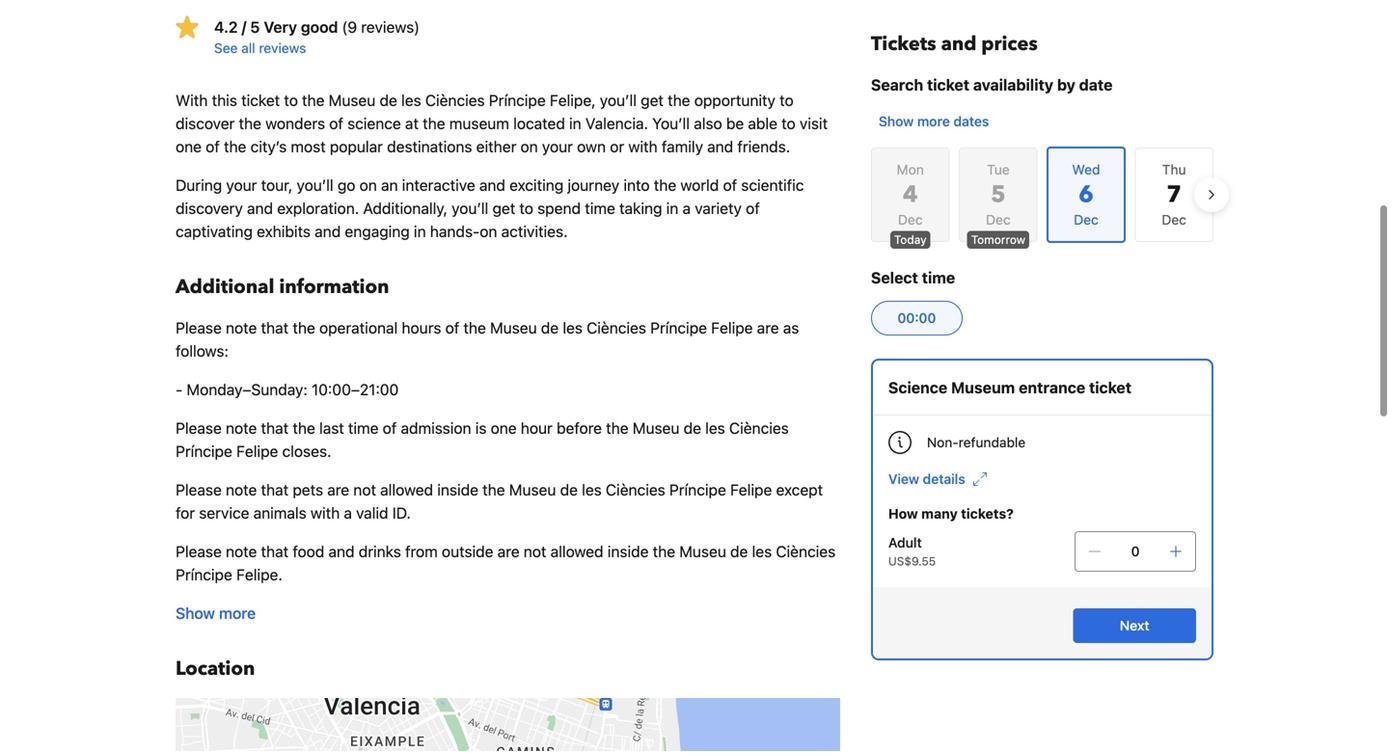Task type: describe. For each thing, give the bounding box(es) containing it.
note for please note that the operational hours of the museu de les ciències príncipe felipe are as follows:
[[226, 319, 257, 337]]

location
[[176, 656, 255, 683]]

friends.
[[738, 138, 791, 156]]

prices
[[982, 31, 1038, 57]]

ciències inside please note that pets are not allowed inside the museu de les ciències príncipe felipe except for service animals with a valid id.
[[606, 481, 666, 500]]

your inside with this ticket to the museu de les ciències príncipe felipe, you'll get the opportunity to discover the wonders of science at the museum located in valencia. you'll also be able to visit one of the city's most popular destinations either on your own or with family and friends.
[[542, 138, 573, 156]]

2 horizontal spatial ticket
[[1090, 379, 1132, 397]]

reviews
[[259, 40, 306, 56]]

note for please note that the last time of admission is one hour before the museu de les ciències príncipe felipe closes.
[[226, 419, 257, 438]]

of inside 'please note that the operational hours of the museu de les ciències príncipe felipe are as follows:'
[[446, 319, 460, 337]]

that for operational
[[261, 319, 289, 337]]

us$9.55
[[889, 555, 936, 569]]

this
[[212, 91, 237, 110]]

an
[[381, 176, 398, 194]]

service
[[199, 504, 249, 523]]

4.2
[[214, 18, 238, 36]]

non-refundable
[[927, 435, 1026, 451]]

pets
[[293, 481, 323, 500]]

admission
[[401, 419, 472, 438]]

tomorrow
[[972, 233, 1026, 247]]

museum
[[952, 379, 1016, 397]]

tickets
[[872, 31, 937, 57]]

science
[[348, 114, 401, 133]]

/
[[242, 18, 246, 36]]

into
[[624, 176, 650, 194]]

00:00
[[898, 310, 937, 326]]

- monday–sunday: 10:00–21:00
[[176, 381, 399, 399]]

from
[[405, 543, 438, 561]]

be
[[727, 114, 744, 133]]

thu
[[1163, 162, 1187, 178]]

with inside with this ticket to the museu de les ciències príncipe felipe, you'll get the opportunity to discover the wonders of science at the museum located in valencia. you'll also be able to visit one of the city's most popular destinations either on your own or with family and friends.
[[629, 138, 658, 156]]

4
[[903, 179, 918, 211]]

during your tour, you'll go on an interactive and exciting journey into the world of scientific discovery and exploration. additionally, you'll get to spend time taking in a variety of captivating exhibits and engaging in hands-on activities.
[[176, 176, 804, 241]]

show more button
[[176, 602, 256, 625]]

7
[[1167, 179, 1182, 211]]

get inside with this ticket to the museu de les ciències príncipe felipe, you'll get the opportunity to discover the wonders of science at the museum located in valencia. you'll also be able to visit one of the city's most popular destinations either on your own or with family and friends.
[[641, 91, 664, 110]]

visit
[[800, 114, 828, 133]]

museu inside with this ticket to the museu de les ciències príncipe felipe, you'll get the opportunity to discover the wonders of science at the museum located in valencia. you'll also be able to visit one of the city's most popular destinations either on your own or with family and friends.
[[329, 91, 376, 110]]

one inside please note that the last time of admission is one hour before the museu de les ciències príncipe felipe closes.
[[491, 419, 517, 438]]

popular
[[330, 138, 383, 156]]

valid
[[356, 504, 389, 523]]

you'll inside with this ticket to the museu de les ciències príncipe felipe, you'll get the opportunity to discover the wonders of science at the museum located in valencia. you'll also be able to visit one of the city's most popular destinations either on your own or with family and friends.
[[600, 91, 637, 110]]

príncipe inside please note that the last time of admission is one hour before the museu de les ciències príncipe felipe closes.
[[176, 443, 232, 461]]

closes.
[[282, 443, 332, 461]]

last
[[319, 419, 344, 438]]

discovery
[[176, 199, 243, 218]]

your inside "during your tour, you'll go on an interactive and exciting journey into the world of scientific discovery and exploration. additionally, you'll get to spend time taking in a variety of captivating exhibits and engaging in hands-on activities."
[[226, 176, 257, 194]]

or
[[610, 138, 625, 156]]

museu inside 'please note that the operational hours of the museu de les ciències príncipe felipe are as follows:'
[[490, 319, 537, 337]]

4.2 / 5 very good (9 reviews) see all reviews
[[214, 18, 420, 56]]

search ticket availability by date
[[872, 76, 1113, 94]]

opportunity
[[695, 91, 776, 110]]

hours
[[402, 319, 442, 337]]

in inside with this ticket to the museu de les ciències príncipe felipe, you'll get the opportunity to discover the wonders of science at the museum located in valencia. you'll also be able to visit one of the city's most popular destinations either on your own or with family and friends.
[[570, 114, 582, 133]]

ciències inside 'please note that the operational hours of the museu de les ciències príncipe felipe are as follows:'
[[587, 319, 647, 337]]

adult us$9.55
[[889, 535, 936, 569]]

0 horizontal spatial in
[[414, 222, 426, 241]]

information
[[279, 274, 389, 301]]

museu inside "please note that food and drinks from outside are not allowed inside the museu de les ciències príncipe felipe."
[[680, 543, 727, 561]]

mon
[[897, 162, 925, 178]]

outside
[[442, 543, 494, 561]]

les inside 'please note that the operational hours of the museu de les ciències príncipe felipe are as follows:'
[[563, 319, 583, 337]]

inside inside please note that pets are not allowed inside the museu de les ciències príncipe felipe except for service animals with a valid id.
[[438, 481, 479, 500]]

and down either
[[480, 176, 506, 194]]

tue 5 dec tomorrow
[[972, 162, 1026, 247]]

not inside please note that pets are not allowed inside the museu de les ciències príncipe felipe except for service animals with a valid id.
[[354, 481, 376, 500]]

ciències inside please note that the last time of admission is one hour before the museu de les ciències príncipe felipe closes.
[[730, 419, 789, 438]]

of down scientific
[[746, 199, 760, 218]]

and left prices
[[942, 31, 977, 57]]

more for show more dates
[[918, 113, 951, 129]]

valencia.
[[586, 114, 649, 133]]

select
[[872, 269, 919, 287]]

and inside "please note that food and drinks from outside are not allowed inside the museu de les ciències príncipe felipe."
[[329, 543, 355, 561]]

5 inside tue 5 dec tomorrow
[[991, 179, 1006, 211]]

that for are
[[261, 481, 289, 500]]

how many tickets?
[[889, 506, 1014, 522]]

dates
[[954, 113, 990, 129]]

please note that food and drinks from outside are not allowed inside the museu de les ciències príncipe felipe.
[[176, 543, 836, 584]]

family
[[662, 138, 704, 156]]

(9
[[342, 18, 357, 36]]

the inside "please note that food and drinks from outside are not allowed inside the museu de les ciències príncipe felipe."
[[653, 543, 676, 561]]

located
[[514, 114, 566, 133]]

monday–sunday:
[[187, 381, 308, 399]]

please note that pets are not allowed inside the museu de les ciències príncipe felipe except for service animals with a valid id.
[[176, 481, 823, 523]]

tue
[[988, 162, 1010, 178]]

ticket inside with this ticket to the museu de les ciències príncipe felipe, you'll get the opportunity to discover the wonders of science at the museum located in valencia. you'll also be able to visit one of the city's most popular destinations either on your own or with family and friends.
[[241, 91, 280, 110]]

0
[[1132, 544, 1140, 560]]

please note that the operational hours of the museu de les ciències príncipe felipe are as follows:
[[176, 319, 800, 361]]

allowed inside please note that pets are not allowed inside the museu de les ciències príncipe felipe except for service animals with a valid id.
[[380, 481, 433, 500]]

exhibits
[[257, 222, 311, 241]]

able
[[748, 114, 778, 133]]

refundable
[[959, 435, 1026, 451]]

10:00–21:00
[[312, 381, 399, 399]]

and down the exploration.
[[315, 222, 341, 241]]

les inside please note that the last time of admission is one hour before the museu de les ciències príncipe felipe closes.
[[706, 419, 726, 438]]

príncipe inside "please note that food and drinks from outside are not allowed inside the museu de les ciències príncipe felipe."
[[176, 566, 232, 584]]

one inside with this ticket to the museu de les ciències príncipe felipe, you'll get the opportunity to discover the wonders of science at the museum located in valencia. you'll also be able to visit one of the city's most popular destinations either on your own or with family and friends.
[[176, 138, 202, 156]]

5 inside 4.2 / 5 very good (9 reviews) see all reviews
[[250, 18, 260, 36]]

details
[[923, 472, 966, 487]]

allowed inside "please note that food and drinks from outside are not allowed inside the museu de les ciències príncipe felipe."
[[551, 543, 604, 561]]

de inside "please note that food and drinks from outside are not allowed inside the museu de les ciències príncipe felipe."
[[731, 543, 748, 561]]

search
[[872, 76, 924, 94]]

before
[[557, 419, 602, 438]]

of inside please note that the last time of admission is one hour before the museu de les ciències príncipe felipe closes.
[[383, 419, 397, 438]]

taking
[[620, 199, 663, 218]]

exploration.
[[277, 199, 359, 218]]

note for please note that pets are not allowed inside the museu de les ciències príncipe felipe except for service animals with a valid id.
[[226, 481, 257, 500]]



Task type: locate. For each thing, give the bounding box(es) containing it.
with right or at the left top of page
[[629, 138, 658, 156]]

2 vertical spatial felipe
[[731, 481, 772, 500]]

ticket right this in the left of the page
[[241, 91, 280, 110]]

2 vertical spatial time
[[348, 419, 379, 438]]

0 horizontal spatial 5
[[250, 18, 260, 36]]

0 horizontal spatial ticket
[[241, 91, 280, 110]]

1 vertical spatial not
[[524, 543, 547, 561]]

1 vertical spatial a
[[344, 504, 352, 523]]

note inside please note that the last time of admission is one hour before the museu de les ciències príncipe felipe closes.
[[226, 419, 257, 438]]

0 horizontal spatial get
[[493, 199, 516, 218]]

0 vertical spatial get
[[641, 91, 664, 110]]

0 horizontal spatial show
[[176, 605, 215, 623]]

les inside with this ticket to the museu de les ciències príncipe felipe, you'll get the opportunity to discover the wonders of science at the museum located in valencia. you'll also be able to visit one of the city's most popular destinations either on your own or with family and friends.
[[402, 91, 421, 110]]

please inside "please note that food and drinks from outside are not allowed inside the museu de les ciències príncipe felipe."
[[176, 543, 222, 561]]

drinks
[[359, 543, 401, 561]]

ticket right entrance
[[1090, 379, 1132, 397]]

dec up "today"
[[899, 212, 923, 228]]

good
[[301, 18, 338, 36]]

more left the dates
[[918, 113, 951, 129]]

1 horizontal spatial not
[[524, 543, 547, 561]]

1 horizontal spatial show
[[879, 113, 914, 129]]

are inside please note that pets are not allowed inside the museu de les ciències príncipe felipe except for service animals with a valid id.
[[327, 481, 350, 500]]

show for show more
[[176, 605, 215, 623]]

note inside 'please note that the operational hours of the museu de les ciències príncipe felipe are as follows:'
[[226, 319, 257, 337]]

to inside "during your tour, you'll go on an interactive and exciting journey into the world of scientific discovery and exploration. additionally, you'll get to spend time taking in a variety of captivating exhibits and engaging in hands-on activities."
[[520, 199, 534, 218]]

of up variety on the right top
[[723, 176, 738, 194]]

show up the location
[[176, 605, 215, 623]]

1 vertical spatial one
[[491, 419, 517, 438]]

the
[[302, 91, 325, 110], [668, 91, 691, 110], [239, 114, 262, 133], [423, 114, 446, 133], [224, 138, 247, 156], [654, 176, 677, 194], [293, 319, 315, 337], [464, 319, 486, 337], [293, 419, 315, 438], [606, 419, 629, 438], [483, 481, 505, 500], [653, 543, 676, 561]]

time inside "during your tour, you'll go on an interactive and exciting journey into the world of scientific discovery and exploration. additionally, you'll get to spend time taking in a variety of captivating exhibits and engaging in hands-on activities."
[[585, 199, 616, 218]]

animals
[[254, 504, 307, 523]]

inside inside "please note that food and drinks from outside are not allowed inside the museu de les ciències príncipe felipe."
[[608, 543, 649, 561]]

on inside with this ticket to the museu de les ciències príncipe felipe, you'll get the opportunity to discover the wonders of science at the museum located in valencia. you'll also be able to visit one of the city's most popular destinations either on your own or with family and friends.
[[521, 138, 538, 156]]

0 vertical spatial your
[[542, 138, 573, 156]]

2 dec from the left
[[987, 212, 1011, 228]]

show
[[879, 113, 914, 129], [176, 605, 215, 623]]

please up for
[[176, 481, 222, 500]]

you'll up valencia.
[[600, 91, 637, 110]]

1 horizontal spatial on
[[480, 222, 498, 241]]

that
[[261, 319, 289, 337], [261, 419, 289, 438], [261, 481, 289, 500], [261, 543, 289, 561]]

additional
[[176, 274, 275, 301]]

most
[[291, 138, 326, 156]]

show inside "button"
[[879, 113, 914, 129]]

food
[[293, 543, 325, 561]]

2 horizontal spatial in
[[667, 199, 679, 218]]

show more dates
[[879, 113, 990, 129]]

science museum entrance ticket
[[889, 379, 1132, 397]]

note inside please note that pets are not allowed inside the museu de les ciències príncipe felipe except for service animals with a valid id.
[[226, 481, 257, 500]]

view details
[[889, 472, 966, 487]]

that inside please note that the last time of admission is one hour before the museu de les ciències príncipe felipe closes.
[[261, 419, 289, 438]]

2 vertical spatial in
[[414, 222, 426, 241]]

1 horizontal spatial one
[[491, 419, 517, 438]]

note for please note that food and drinks from outside are not allowed inside the museu de les ciències príncipe felipe.
[[226, 543, 257, 561]]

0 horizontal spatial not
[[354, 481, 376, 500]]

how
[[889, 506, 919, 522]]

1 horizontal spatial dec
[[987, 212, 1011, 228]]

1 horizontal spatial are
[[498, 543, 520, 561]]

your
[[542, 138, 573, 156], [226, 176, 257, 194]]

0 vertical spatial time
[[585, 199, 616, 218]]

les inside "please note that food and drinks from outside are not allowed inside the museu de les ciències príncipe felipe."
[[752, 543, 772, 561]]

show inside button
[[176, 605, 215, 623]]

0 horizontal spatial one
[[176, 138, 202, 156]]

during
[[176, 176, 222, 194]]

please down for
[[176, 543, 222, 561]]

adult
[[889, 535, 923, 551]]

príncipe inside 'please note that the operational hours of the museu de les ciències príncipe felipe are as follows:'
[[651, 319, 708, 337]]

dec inside tue 5 dec tomorrow
[[987, 212, 1011, 228]]

with inside please note that pets are not allowed inside the museu de les ciències príncipe felipe except for service animals with a valid id.
[[311, 504, 340, 523]]

that up "closes."
[[261, 419, 289, 438]]

that for and
[[261, 543, 289, 561]]

to up the friends.
[[780, 91, 794, 110]]

not down please note that pets are not allowed inside the museu de les ciències príncipe felipe except for service animals with a valid id.
[[524, 543, 547, 561]]

dec for 5
[[987, 212, 1011, 228]]

2 please from the top
[[176, 419, 222, 438]]

0 horizontal spatial are
[[327, 481, 350, 500]]

please note that the last time of admission is one hour before the museu de les ciències príncipe felipe closes.
[[176, 419, 789, 461]]

thu 7 dec
[[1162, 162, 1187, 228]]

note down the additional
[[226, 319, 257, 337]]

1 that from the top
[[261, 319, 289, 337]]

note inside "please note that food and drinks from outside are not allowed inside the museu de les ciències príncipe felipe."
[[226, 543, 257, 561]]

journey
[[568, 176, 620, 194]]

engaging
[[345, 222, 410, 241]]

de inside please note that the last time of admission is one hour before the museu de les ciències príncipe felipe closes.
[[684, 419, 702, 438]]

at
[[405, 114, 419, 133]]

view details link
[[889, 470, 987, 489]]

felipe left as
[[712, 319, 753, 337]]

0 vertical spatial one
[[176, 138, 202, 156]]

map region
[[17, 458, 1005, 752]]

dec inside mon 4 dec today
[[899, 212, 923, 228]]

4 please from the top
[[176, 543, 222, 561]]

2 horizontal spatial time
[[922, 269, 956, 287]]

0 vertical spatial more
[[918, 113, 951, 129]]

museu inside please note that the last time of admission is one hour before the museu de les ciències príncipe felipe closes.
[[633, 419, 680, 438]]

and down tour,
[[247, 199, 273, 218]]

is
[[476, 419, 487, 438]]

see
[[214, 40, 238, 56]]

please inside 'please note that the operational hours of the museu de les ciències príncipe felipe are as follows:'
[[176, 319, 222, 337]]

and down also
[[708, 138, 734, 156]]

by
[[1058, 76, 1076, 94]]

non-
[[927, 435, 959, 451]]

hour
[[521, 419, 553, 438]]

are right outside
[[498, 543, 520, 561]]

next
[[1120, 618, 1150, 634]]

with
[[629, 138, 658, 156], [311, 504, 340, 523]]

0 vertical spatial inside
[[438, 481, 479, 500]]

own
[[577, 138, 606, 156]]

time right last
[[348, 419, 379, 438]]

captivating
[[176, 222, 253, 241]]

1 dec from the left
[[899, 212, 923, 228]]

1 vertical spatial in
[[667, 199, 679, 218]]

1 vertical spatial 5
[[991, 179, 1006, 211]]

1 vertical spatial get
[[493, 199, 516, 218]]

discover
[[176, 114, 235, 133]]

2 horizontal spatial you'll
[[600, 91, 637, 110]]

of down discover
[[206, 138, 220, 156]]

operational
[[319, 319, 398, 337]]

not inside "please note that food and drinks from outside are not allowed inside the museu de les ciències príncipe felipe."
[[524, 543, 547, 561]]

dec for 4
[[899, 212, 923, 228]]

please inside please note that the last time of admission is one hour before the museu de les ciències príncipe felipe closes.
[[176, 419, 222, 438]]

a inside "during your tour, you'll go on an interactive and exciting journey into the world of scientific discovery and exploration. additionally, you'll get to spend time taking in a variety of captivating exhibits and engaging in hands-on activities."
[[683, 199, 691, 218]]

and right food
[[329, 543, 355, 561]]

on
[[521, 138, 538, 156], [360, 176, 377, 194], [480, 222, 498, 241]]

you'll up the exploration.
[[297, 176, 334, 194]]

dec down 7
[[1162, 212, 1187, 228]]

please for please note that the last time of admission is one hour before the museu de les ciències príncipe felipe closes.
[[176, 419, 222, 438]]

are inside "please note that food and drinks from outside are not allowed inside the museu de les ciències príncipe felipe."
[[498, 543, 520, 561]]

0 vertical spatial a
[[683, 199, 691, 218]]

more inside "button"
[[918, 113, 951, 129]]

on left the an at the top left of page
[[360, 176, 377, 194]]

show more
[[176, 605, 256, 623]]

a inside please note that pets are not allowed inside the museu de les ciències príncipe felipe except for service animals with a valid id.
[[344, 504, 352, 523]]

0 horizontal spatial your
[[226, 176, 257, 194]]

dec up tomorrow
[[987, 212, 1011, 228]]

ticket up show more dates
[[928, 76, 970, 94]]

time down the journey on the top
[[585, 199, 616, 218]]

mon 4 dec today
[[895, 162, 927, 247]]

on left activities.
[[480, 222, 498, 241]]

in right taking
[[667, 199, 679, 218]]

time right select
[[922, 269, 956, 287]]

id.
[[393, 504, 411, 523]]

your down "located"
[[542, 138, 573, 156]]

note up service
[[226, 481, 257, 500]]

1 horizontal spatial your
[[542, 138, 573, 156]]

also
[[694, 114, 723, 133]]

felipe inside 'please note that the operational hours of the museu de les ciències príncipe felipe are as follows:'
[[712, 319, 753, 337]]

0 vertical spatial not
[[354, 481, 376, 500]]

ciències
[[426, 91, 485, 110], [587, 319, 647, 337], [730, 419, 789, 438], [606, 481, 666, 500], [776, 543, 836, 561]]

1 vertical spatial on
[[360, 176, 377, 194]]

one right is
[[491, 419, 517, 438]]

not up valid
[[354, 481, 376, 500]]

time inside please note that the last time of admission is one hour before the museu de les ciències príncipe felipe closes.
[[348, 419, 379, 438]]

get inside "during your tour, you'll go on an interactive and exciting journey into the world of scientific discovery and exploration. additionally, you'll get to spend time taking in a variety of captivating exhibits and engaging in hands-on activities."
[[493, 199, 516, 218]]

les inside please note that pets are not allowed inside the museu de les ciències príncipe felipe except for service animals with a valid id.
[[582, 481, 602, 500]]

0 vertical spatial allowed
[[380, 481, 433, 500]]

1 vertical spatial more
[[219, 605, 256, 623]]

0 horizontal spatial inside
[[438, 481, 479, 500]]

museum
[[450, 114, 510, 133]]

are
[[757, 319, 780, 337], [327, 481, 350, 500], [498, 543, 520, 561]]

of up popular on the top left of page
[[329, 114, 344, 133]]

one down discover
[[176, 138, 202, 156]]

felipe,
[[550, 91, 596, 110]]

please up follows: at left
[[176, 319, 222, 337]]

allowed
[[380, 481, 433, 500], [551, 543, 604, 561]]

see all reviews button
[[214, 39, 841, 58]]

activities.
[[502, 222, 568, 241]]

please for please note that pets are not allowed inside the museu de les ciències príncipe felipe except for service animals with a valid id.
[[176, 481, 222, 500]]

additional information
[[176, 274, 389, 301]]

that inside 'please note that the operational hours of the museu de les ciències príncipe felipe are as follows:'
[[261, 319, 289, 337]]

region containing 4
[[856, 139, 1230, 251]]

0 horizontal spatial on
[[360, 176, 377, 194]]

4 that from the top
[[261, 543, 289, 561]]

5
[[250, 18, 260, 36], [991, 179, 1006, 211]]

you'll up "hands-"
[[452, 199, 489, 218]]

1 horizontal spatial a
[[683, 199, 691, 218]]

please for please note that the operational hours of the museu de les ciències príncipe felipe are as follows:
[[176, 319, 222, 337]]

1 horizontal spatial ticket
[[928, 76, 970, 94]]

0 horizontal spatial a
[[344, 504, 352, 523]]

all
[[242, 40, 255, 56]]

1 horizontal spatial 5
[[991, 179, 1006, 211]]

are left as
[[757, 319, 780, 337]]

that up animals
[[261, 481, 289, 500]]

1 vertical spatial allowed
[[551, 543, 604, 561]]

ciències inside "please note that food and drinks from outside are not allowed inside the museu de les ciències príncipe felipe."
[[776, 543, 836, 561]]

felipe left except
[[731, 481, 772, 500]]

in
[[570, 114, 582, 133], [667, 199, 679, 218], [414, 222, 426, 241]]

3 note from the top
[[226, 481, 257, 500]]

exciting
[[510, 176, 564, 194]]

0 horizontal spatial you'll
[[297, 176, 334, 194]]

4 note from the top
[[226, 543, 257, 561]]

to up wonders
[[284, 91, 298, 110]]

0 vertical spatial on
[[521, 138, 538, 156]]

5 down tue
[[991, 179, 1006, 211]]

show down the search
[[879, 113, 914, 129]]

please inside please note that pets are not allowed inside the museu de les ciències príncipe felipe except for service animals with a valid id.
[[176, 481, 222, 500]]

0 horizontal spatial allowed
[[380, 481, 433, 500]]

a down the world at the top of the page
[[683, 199, 691, 218]]

more inside button
[[219, 605, 256, 623]]

1 horizontal spatial time
[[585, 199, 616, 218]]

the inside please note that pets are not allowed inside the museu de les ciències príncipe felipe except for service animals with a valid id.
[[483, 481, 505, 500]]

hands-
[[430, 222, 480, 241]]

1 horizontal spatial more
[[918, 113, 951, 129]]

1 vertical spatial inside
[[608, 543, 649, 561]]

1 horizontal spatial allowed
[[551, 543, 604, 561]]

museu inside please note that pets are not allowed inside the museu de les ciències príncipe felipe except for service animals with a valid id.
[[509, 481, 556, 500]]

the inside "during your tour, you'll go on an interactive and exciting journey into the world of scientific discovery and exploration. additionally, you'll get to spend time taking in a variety of captivating exhibits and engaging in hands-on activities."
[[654, 176, 677, 194]]

0 vertical spatial felipe
[[712, 319, 753, 337]]

príncipe inside please note that pets are not allowed inside the museu de les ciències príncipe felipe except for service animals with a valid id.
[[670, 481, 727, 500]]

wonders
[[266, 114, 325, 133]]

1 horizontal spatial inside
[[608, 543, 649, 561]]

you'll
[[600, 91, 637, 110], [297, 176, 334, 194], [452, 199, 489, 218]]

2 vertical spatial you'll
[[452, 199, 489, 218]]

1 vertical spatial show
[[176, 605, 215, 623]]

on down "located"
[[521, 138, 538, 156]]

felipe inside please note that pets are not allowed inside the museu de les ciències príncipe felipe except for service animals with a valid id.
[[731, 481, 772, 500]]

that inside please note that pets are not allowed inside the museu de les ciències príncipe felipe except for service animals with a valid id.
[[261, 481, 289, 500]]

to up activities.
[[520, 199, 534, 218]]

0 vertical spatial in
[[570, 114, 582, 133]]

follows:
[[176, 342, 229, 361]]

show for show more dates
[[879, 113, 914, 129]]

except
[[777, 481, 823, 500]]

felipe inside please note that the last time of admission is one hour before the museu de les ciències príncipe felipe closes.
[[237, 443, 278, 461]]

in down additionally,
[[414, 222, 426, 241]]

tour,
[[261, 176, 293, 194]]

science
[[889, 379, 948, 397]]

allowed up the id. on the left of page
[[380, 481, 433, 500]]

note up felipe.
[[226, 543, 257, 561]]

a left valid
[[344, 504, 352, 523]]

1 note from the top
[[226, 319, 257, 337]]

1 horizontal spatial in
[[570, 114, 582, 133]]

0 horizontal spatial time
[[348, 419, 379, 438]]

scientific
[[742, 176, 804, 194]]

0 vertical spatial with
[[629, 138, 658, 156]]

1 please from the top
[[176, 319, 222, 337]]

3 dec from the left
[[1162, 212, 1187, 228]]

of left admission at bottom
[[383, 419, 397, 438]]

felipe
[[712, 319, 753, 337], [237, 443, 278, 461], [731, 481, 772, 500]]

0 horizontal spatial more
[[219, 605, 256, 623]]

1 vertical spatial time
[[922, 269, 956, 287]]

felipe left "closes."
[[237, 443, 278, 461]]

0 vertical spatial you'll
[[600, 91, 637, 110]]

2 horizontal spatial dec
[[1162, 212, 1187, 228]]

and inside with this ticket to the museu de les ciències príncipe felipe, you'll get the opportunity to discover the wonders of science at the museum located in valencia. you'll also be able to visit one of the city's most popular destinations either on your own or with family and friends.
[[708, 138, 734, 156]]

2 horizontal spatial are
[[757, 319, 780, 337]]

2 horizontal spatial on
[[521, 138, 538, 156]]

today
[[895, 233, 927, 247]]

get up activities.
[[493, 199, 516, 218]]

more for show more
[[219, 605, 256, 623]]

ciències inside with this ticket to the museu de les ciències príncipe felipe, you'll get the opportunity to discover the wonders of science at the museum located in valencia. you'll also be able to visit one of the city's most popular destinations either on your own or with family and friends.
[[426, 91, 485, 110]]

view
[[889, 472, 920, 487]]

many
[[922, 506, 958, 522]]

2 vertical spatial on
[[480, 222, 498, 241]]

1 vertical spatial are
[[327, 481, 350, 500]]

tickets?
[[962, 506, 1014, 522]]

date
[[1080, 76, 1113, 94]]

de inside please note that pets are not allowed inside the museu de les ciències príncipe felipe except for service animals with a valid id.
[[560, 481, 578, 500]]

príncipe inside with this ticket to the museu de les ciències príncipe felipe, you'll get the opportunity to discover the wonders of science at the museum located in valencia. you'll also be able to visit one of the city's most popular destinations either on your own or with family and friends.
[[489, 91, 546, 110]]

5 right /
[[250, 18, 260, 36]]

2 vertical spatial are
[[498, 543, 520, 561]]

0 vertical spatial are
[[757, 319, 780, 337]]

please for please note that food and drinks from outside are not allowed inside the museu de les ciències príncipe felipe.
[[176, 543, 222, 561]]

note down monday–sunday:
[[226, 419, 257, 438]]

with
[[176, 91, 208, 110]]

are right pets
[[327, 481, 350, 500]]

of right hours
[[446, 319, 460, 337]]

for
[[176, 504, 195, 523]]

to left visit
[[782, 114, 796, 133]]

that for last
[[261, 419, 289, 438]]

that down additional information
[[261, 319, 289, 337]]

0 vertical spatial 5
[[250, 18, 260, 36]]

1 vertical spatial with
[[311, 504, 340, 523]]

2 note from the top
[[226, 419, 257, 438]]

your left tour,
[[226, 176, 257, 194]]

in down felipe,
[[570, 114, 582, 133]]

1 vertical spatial your
[[226, 176, 257, 194]]

you'll
[[653, 114, 690, 133]]

region
[[856, 139, 1230, 251]]

0 horizontal spatial dec
[[899, 212, 923, 228]]

very
[[264, 18, 297, 36]]

1 vertical spatial felipe
[[237, 443, 278, 461]]

that up felipe.
[[261, 543, 289, 561]]

1 horizontal spatial get
[[641, 91, 664, 110]]

more down felipe.
[[219, 605, 256, 623]]

allowed down please note that pets are not allowed inside the museu de les ciències príncipe felipe except for service animals with a valid id.
[[551, 543, 604, 561]]

de inside with this ticket to the museu de les ciències príncipe felipe, you'll get the opportunity to discover the wonders of science at the museum located in valencia. you'll also be able to visit one of the city's most popular destinations either on your own or with family and friends.
[[380, 91, 398, 110]]

go
[[338, 176, 356, 194]]

1 vertical spatial you'll
[[297, 176, 334, 194]]

1 horizontal spatial with
[[629, 138, 658, 156]]

2 that from the top
[[261, 419, 289, 438]]

get up you'll
[[641, 91, 664, 110]]

with down pets
[[311, 504, 340, 523]]

tickets and prices
[[872, 31, 1038, 57]]

reviews)
[[361, 18, 420, 36]]

3 that from the top
[[261, 481, 289, 500]]

3 please from the top
[[176, 481, 222, 500]]

-
[[176, 381, 183, 399]]

are inside 'please note that the operational hours of the museu de les ciències príncipe felipe are as follows:'
[[757, 319, 780, 337]]

please down - on the left bottom of the page
[[176, 419, 222, 438]]

that inside "please note that food and drinks from outside are not allowed inside the museu de les ciències príncipe felipe."
[[261, 543, 289, 561]]

de inside 'please note that the operational hours of the museu de les ciències príncipe felipe are as follows:'
[[541, 319, 559, 337]]

0 vertical spatial show
[[879, 113, 914, 129]]

1 horizontal spatial you'll
[[452, 199, 489, 218]]

0 horizontal spatial with
[[311, 504, 340, 523]]



Task type: vqa. For each thing, say whether or not it's contained in the screenshot.
get
yes



